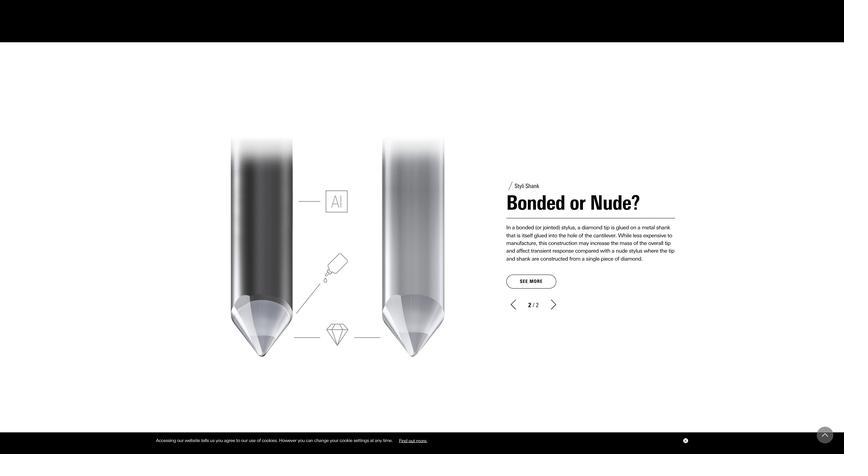 Task type: locate. For each thing, give the bounding box(es) containing it.
find
[[399, 438, 408, 443]]

a right from
[[582, 256, 585, 262]]

and
[[507, 248, 516, 254], [507, 256, 516, 262]]

shank
[[657, 225, 671, 231], [517, 256, 531, 262]]

see
[[521, 279, 529, 284]]

nude
[[617, 248, 628, 254]]

piece
[[602, 256, 614, 262]]

hole
[[568, 232, 578, 239]]

glued down (or
[[535, 232, 548, 239]]

while
[[619, 232, 632, 239]]

to right agree
[[236, 438, 240, 443]]

2 right /
[[537, 302, 539, 309]]

transient
[[531, 248, 552, 254]]

response
[[553, 248, 574, 254]]

is right that
[[517, 232, 521, 239]]

1 horizontal spatial our
[[241, 438, 248, 443]]

1 vertical spatial to
[[236, 438, 240, 443]]

less
[[634, 232, 643, 239]]

(or
[[536, 225, 542, 231]]

metal
[[642, 225, 656, 231]]

to
[[668, 232, 673, 239], [236, 438, 240, 443]]

the up 'construction'
[[559, 232, 567, 239]]

where
[[644, 248, 659, 254]]

tip right overall
[[665, 240, 671, 246]]

0 horizontal spatial 2
[[529, 302, 532, 309]]

expensive
[[644, 232, 667, 239]]

find out more. link
[[394, 436, 433, 446]]

in a bonded (or jointed) stylus, a diamond tip is glued on a metal shank that is itself glued into the hole of the cantilever. while less expensive to manufacture, this construction may increase the mass of the overall tip and affect transient response compared with a nude stylus where the tip and shank are constructed from a single piece of diamond.
[[507, 225, 675, 262]]

our left website
[[177, 438, 184, 443]]

0 horizontal spatial shank
[[517, 256, 531, 262]]

compared
[[576, 248, 599, 254]]

a right the with
[[612, 248, 615, 254]]

1 horizontal spatial to
[[668, 232, 673, 239]]

1 horizontal spatial glued
[[617, 225, 630, 231]]

our left use
[[241, 438, 248, 443]]

is
[[612, 225, 615, 231], [517, 232, 521, 239]]

bonded
[[517, 225, 535, 231]]

of
[[579, 232, 584, 239], [634, 240, 639, 246], [615, 256, 620, 262], [257, 438, 261, 443]]

diamond.
[[621, 256, 643, 262]]

agree
[[224, 438, 235, 443]]

0 vertical spatial glued
[[617, 225, 630, 231]]

0 horizontal spatial is
[[517, 232, 521, 239]]

of down the nude in the right bottom of the page
[[615, 256, 620, 262]]

glued up while
[[617, 225, 630, 231]]

1 you from the left
[[216, 438, 223, 443]]

to right the expensive
[[668, 232, 673, 239]]

use
[[249, 438, 256, 443]]

see more
[[521, 279, 543, 284]]

to inside in a bonded (or jointed) stylus, a diamond tip is glued on a metal shank that is itself glued into the hole of the cantilever. while less expensive to manufacture, this construction may increase the mass of the overall tip and affect transient response compared with a nude stylus where the tip and shank are constructed from a single piece of diamond.
[[668, 232, 673, 239]]

2 / 2
[[529, 302, 539, 309]]

can
[[306, 438, 313, 443]]

cookies.
[[262, 438, 278, 443]]

0 horizontal spatial our
[[177, 438, 184, 443]]

this
[[539, 240, 548, 246]]

0 horizontal spatial to
[[236, 438, 240, 443]]

us
[[210, 438, 215, 443]]

on
[[631, 225, 637, 231]]

however
[[279, 438, 297, 443]]

glued
[[617, 225, 630, 231], [535, 232, 548, 239]]

tip up the cantilever.
[[604, 225, 610, 231]]

you right us at the left of the page
[[216, 438, 223, 443]]

tip right where
[[669, 248, 675, 254]]

1 our from the left
[[177, 438, 184, 443]]

2
[[529, 302, 532, 309], [537, 302, 539, 309]]

2 our from the left
[[241, 438, 248, 443]]

2 left /
[[529, 302, 532, 309]]

at
[[370, 438, 374, 443]]

1 horizontal spatial is
[[612, 225, 615, 231]]

shank up the expensive
[[657, 225, 671, 231]]

our
[[177, 438, 184, 443], [241, 438, 248, 443]]

tells
[[201, 438, 209, 443]]

2 you from the left
[[298, 438, 305, 443]]

1 horizontal spatial 2
[[537, 302, 539, 309]]

shank down affect
[[517, 256, 531, 262]]

nude?
[[591, 191, 640, 215]]

increase
[[591, 240, 610, 246]]

0 vertical spatial tip
[[604, 225, 610, 231]]

jointed)
[[543, 225, 561, 231]]

a
[[513, 225, 515, 231], [578, 225, 581, 231], [638, 225, 641, 231], [612, 248, 615, 254], [582, 256, 585, 262]]

is up the cantilever.
[[612, 225, 615, 231]]

accessing
[[156, 438, 176, 443]]

0 horizontal spatial glued
[[535, 232, 548, 239]]

tip
[[604, 225, 610, 231], [665, 240, 671, 246], [669, 248, 675, 254]]

cantilever.
[[594, 232, 617, 239]]

0 vertical spatial to
[[668, 232, 673, 239]]

in
[[507, 225, 511, 231]]

1 vertical spatial and
[[507, 256, 516, 262]]

0 horizontal spatial you
[[216, 438, 223, 443]]

and down "manufacture,"
[[507, 256, 516, 262]]

you
[[216, 438, 223, 443], [298, 438, 305, 443]]

1 horizontal spatial shank
[[657, 225, 671, 231]]

manufacture,
[[507, 240, 538, 246]]

1 horizontal spatial you
[[298, 438, 305, 443]]

the
[[559, 232, 567, 239], [585, 232, 593, 239], [612, 240, 619, 246], [640, 240, 648, 246], [660, 248, 668, 254]]

a right on on the right of page
[[638, 225, 641, 231]]

0 vertical spatial and
[[507, 248, 516, 254]]

1 vertical spatial shank
[[517, 256, 531, 262]]

you left the can
[[298, 438, 305, 443]]

find out more.
[[399, 438, 428, 443]]

any
[[375, 438, 382, 443]]

stylus,
[[562, 225, 577, 231]]

and left affect
[[507, 248, 516, 254]]



Task type: describe. For each thing, give the bounding box(es) containing it.
construction
[[549, 240, 578, 246]]

out
[[409, 438, 415, 443]]

previous slide image
[[509, 300, 519, 310]]

styli shank
[[515, 182, 540, 190]]

cookie
[[340, 438, 353, 443]]

1 and from the top
[[507, 248, 516, 254]]

into
[[549, 232, 558, 239]]

of up may
[[579, 232, 584, 239]]

the down overall
[[660, 248, 668, 254]]

from
[[570, 256, 581, 262]]

are
[[532, 256, 540, 262]]

styli
[[515, 182, 525, 190]]

2 vertical spatial tip
[[669, 248, 675, 254]]

shank
[[526, 182, 540, 190]]

settings
[[354, 438, 369, 443]]

1 vertical spatial tip
[[665, 240, 671, 246]]

a right in
[[513, 225, 515, 231]]

that
[[507, 232, 516, 239]]

the down 'less'
[[640, 240, 648, 246]]

2 and from the top
[[507, 256, 516, 262]]

itself
[[522, 232, 533, 239]]

diamond
[[582, 225, 603, 231]]

0 vertical spatial is
[[612, 225, 615, 231]]

single
[[587, 256, 600, 262]]

stylus
[[630, 248, 643, 254]]

bonded or nude?
[[507, 191, 640, 215]]

1 2 from the left
[[529, 302, 532, 309]]

more.
[[417, 438, 428, 443]]

1 vertical spatial glued
[[535, 232, 548, 239]]

or
[[570, 191, 586, 215]]

of right use
[[257, 438, 261, 443]]

next slide image
[[549, 300, 559, 310]]

constructed
[[541, 256, 569, 262]]

with
[[601, 248, 611, 254]]

bonded
[[507, 191, 566, 215]]

mass
[[620, 240, 633, 246]]

your
[[330, 438, 339, 443]]

of up stylus
[[634, 240, 639, 246]]

change
[[315, 438, 329, 443]]

arrow up image
[[823, 432, 829, 438]]

see more button
[[507, 275, 557, 289]]

affect
[[517, 248, 530, 254]]

1 vertical spatial is
[[517, 232, 521, 239]]

a right stylus,
[[578, 225, 581, 231]]

2 2 from the left
[[537, 302, 539, 309]]

website
[[185, 438, 200, 443]]

accessing our website tells us you agree to our use of cookies. however you can change your cookie settings at any time.
[[156, 438, 394, 443]]

the up the nude in the right bottom of the page
[[612, 240, 619, 246]]

may
[[579, 240, 589, 246]]

time.
[[383, 438, 393, 443]]

the down diamond
[[585, 232, 593, 239]]

overall
[[649, 240, 664, 246]]

more
[[530, 279, 543, 284]]

/
[[533, 302, 535, 309]]

cross image
[[685, 440, 687, 442]]

0 vertical spatial shank
[[657, 225, 671, 231]]



Task type: vqa. For each thing, say whether or not it's contained in the screenshot.
Or
yes



